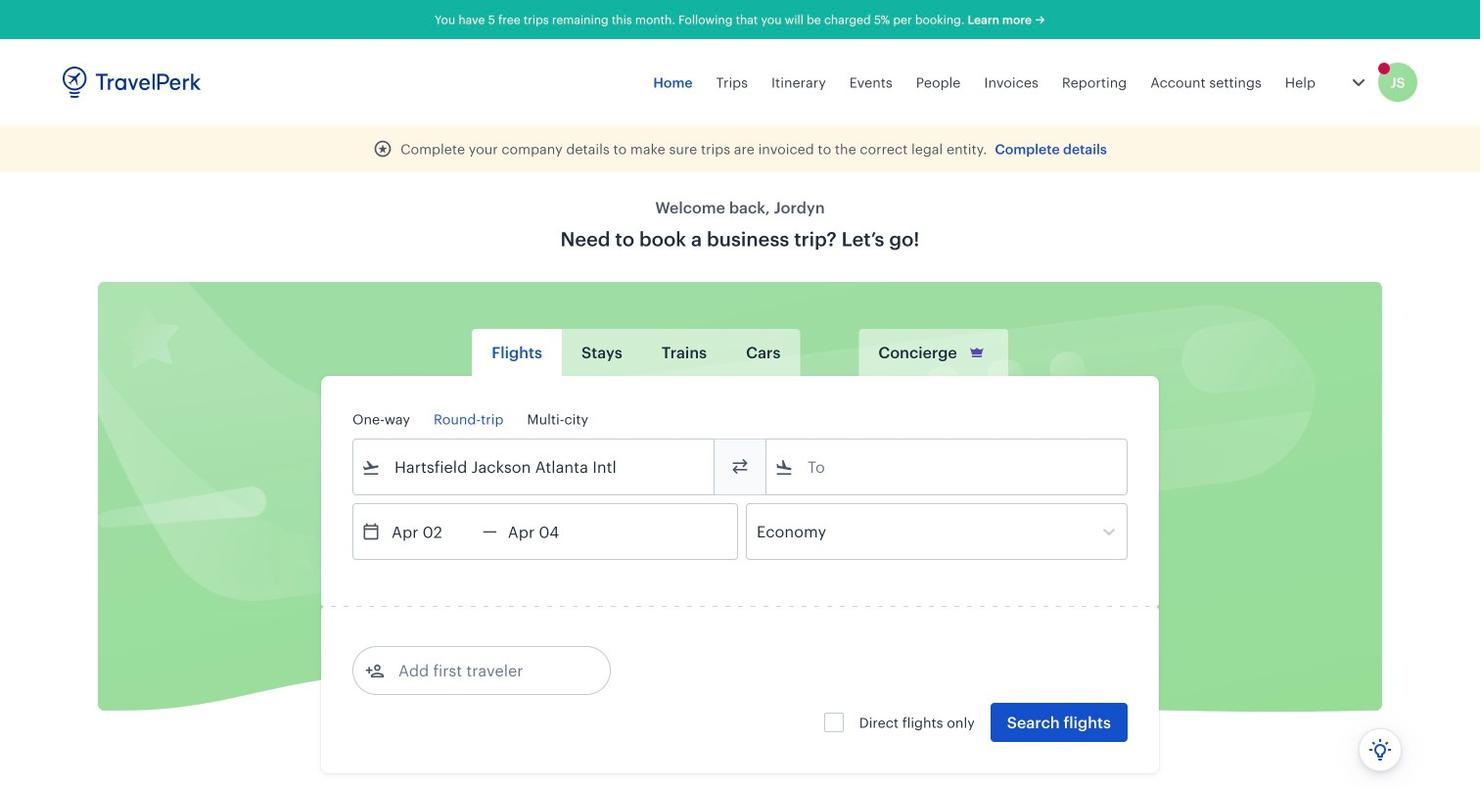 Task type: describe. For each thing, give the bounding box(es) containing it.
Add first traveler search field
[[385, 655, 588, 686]]

From search field
[[381, 451, 688, 483]]

Depart text field
[[381, 504, 483, 559]]



Task type: locate. For each thing, give the bounding box(es) containing it.
Return text field
[[497, 504, 599, 559]]

To search field
[[794, 451, 1101, 483]]



